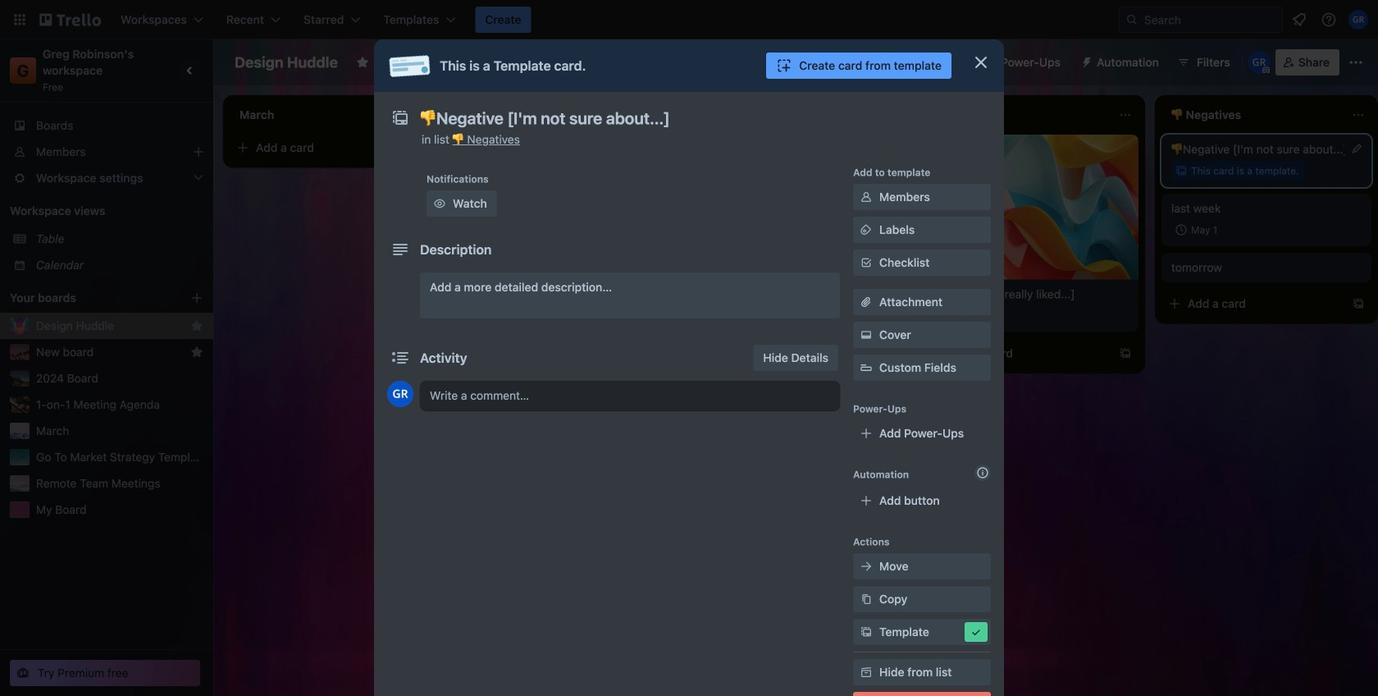 Task type: locate. For each thing, give the bounding box(es) containing it.
color: green, title: none image
[[473, 253, 506, 259]]

Search field
[[1139, 8, 1283, 31]]

0 vertical spatial greg robinson (gregrobinson96) image
[[1248, 51, 1271, 74]]

sm image
[[1074, 49, 1097, 72], [859, 189, 875, 205], [432, 195, 448, 212], [859, 222, 875, 238], [859, 327, 875, 343], [859, 558, 875, 575], [859, 664, 875, 680]]

create from template… image
[[420, 141, 433, 154], [886, 287, 900, 300], [1353, 297, 1366, 310], [1120, 347, 1133, 360]]

greg robinson (gregrobinson96) image
[[1248, 51, 1271, 74], [387, 381, 414, 407]]

close dialog image
[[972, 53, 992, 72]]

2 starred icon image from the top
[[190, 346, 204, 359]]

1 horizontal spatial greg robinson (gregrobinson96) image
[[1248, 51, 1271, 74]]

sm image
[[859, 591, 875, 607], [859, 624, 875, 640], [969, 624, 985, 640]]

None checkbox
[[1172, 220, 1223, 240], [496, 282, 551, 302], [1172, 220, 1223, 240], [496, 282, 551, 302]]

starred icon image
[[190, 319, 204, 332], [190, 346, 204, 359]]

0 horizontal spatial greg robinson (gregrobinson96) image
[[387, 381, 414, 407]]

1 vertical spatial greg robinson (gregrobinson96) image
[[387, 381, 414, 407]]

0 vertical spatial starred icon image
[[190, 319, 204, 332]]

0 notifications image
[[1290, 10, 1310, 30]]

1 vertical spatial starred icon image
[[190, 346, 204, 359]]

primary element
[[0, 0, 1379, 39]]

None text field
[[412, 103, 954, 133]]

Board name text field
[[227, 49, 346, 76]]



Task type: vqa. For each thing, say whether or not it's contained in the screenshot.
the bottom Create from template… icon
yes



Task type: describe. For each thing, give the bounding box(es) containing it.
your boards with 8 items element
[[10, 288, 166, 308]]

greg robinson (gregrobinson96) image
[[1349, 10, 1369, 30]]

create from template… image
[[653, 323, 666, 337]]

star or unstar board image
[[356, 56, 369, 69]]

edit card image
[[1351, 142, 1364, 155]]

open information menu image
[[1321, 11, 1338, 28]]

search image
[[1126, 13, 1139, 26]]

add board image
[[190, 291, 204, 305]]

1 starred icon image from the top
[[190, 319, 204, 332]]

Write a comment text field
[[420, 381, 840, 410]]

show menu image
[[1349, 54, 1365, 71]]



